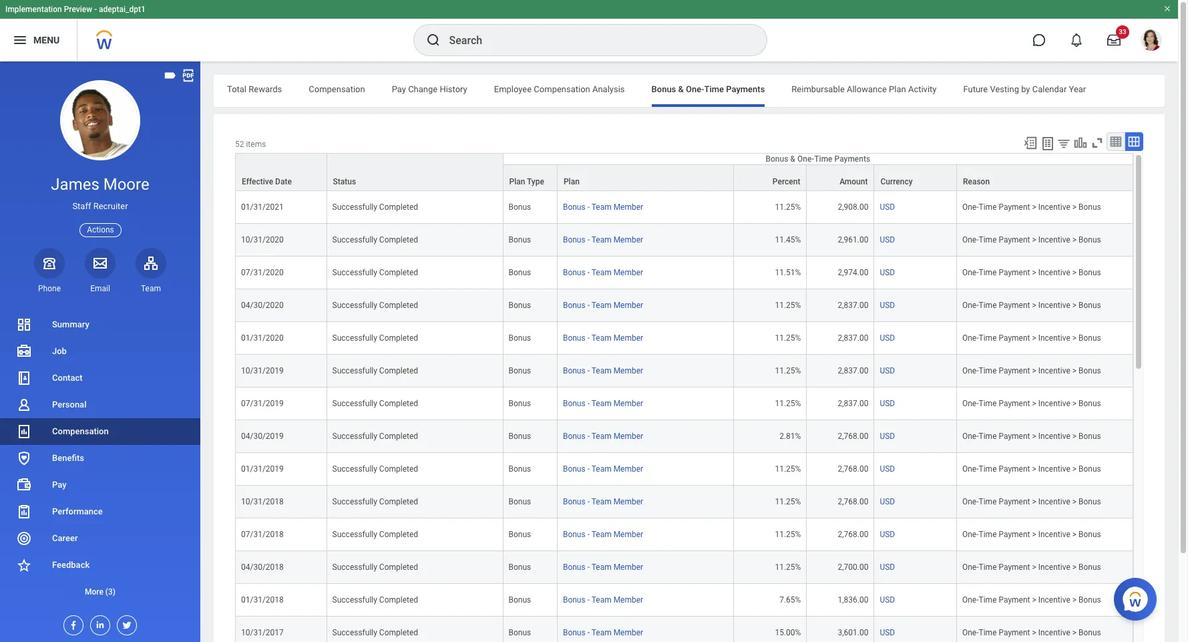 Task type: vqa. For each thing, say whether or not it's contained in the screenshot.


Task type: describe. For each thing, give the bounding box(es) containing it.
member for 10/31/2017
[[614, 628, 644, 637]]

benefits link
[[0, 445, 200, 472]]

one- for 04/30/2018
[[963, 563, 979, 572]]

13 payment from the top
[[999, 595, 1031, 605]]

implementation
[[5, 5, 62, 14]]

bonus - team member link for 01/31/2019
[[563, 462, 644, 474]]

- for 04/30/2018
[[588, 563, 590, 572]]

time for 10/31/2019
[[979, 366, 997, 376]]

team for 01/31/2018
[[592, 595, 612, 605]]

2 one-time payment > incentive > bonus from the top
[[963, 235, 1102, 245]]

33
[[1119, 28, 1127, 35]]

moore
[[103, 175, 149, 194]]

bonus - team member link for 07/31/2019
[[563, 396, 644, 408]]

table image
[[1110, 135, 1123, 148]]

amount
[[840, 177, 868, 186]]

successfully for 10/31/2017
[[332, 628, 377, 637]]

01/31/2018
[[241, 595, 284, 605]]

52
[[235, 140, 244, 149]]

currency
[[881, 177, 913, 186]]

member for 01/31/2019
[[614, 464, 644, 474]]

notifications large image
[[1070, 33, 1084, 47]]

2.81%
[[780, 432, 801, 441]]

james moore
[[51, 175, 149, 194]]

team for 01/31/2020
[[592, 333, 612, 343]]

- inside menu banner
[[94, 5, 97, 14]]

usd for 10/31/2019
[[880, 366, 895, 376]]

status
[[333, 177, 356, 186]]

04/30/2018
[[241, 563, 284, 572]]

one-time payment > incentive > bonus element for 07/31/2018
[[963, 527, 1102, 539]]

successfully for 04/30/2019
[[332, 432, 377, 441]]

feedback image
[[16, 557, 32, 573]]

row containing 10/31/2020
[[235, 224, 1134, 257]]

bonus - team member for 01/31/2019
[[563, 464, 644, 474]]

bonus - team member for 01/31/2018
[[563, 595, 644, 605]]

one-time payment > incentive > bonus for 01/31/2019
[[963, 464, 1102, 474]]

10/31/2019
[[241, 366, 284, 376]]

bonus - team member for 07/31/2020
[[563, 268, 644, 277]]

linkedin image
[[91, 616, 106, 630]]

one-time payment > incentive > bonus element for 10/31/2018
[[963, 494, 1102, 507]]

bonus - team member for 10/31/2017
[[563, 628, 644, 637]]

2 one-time payment > incentive > bonus element from the top
[[963, 233, 1102, 245]]

completed for 01/31/2021
[[379, 203, 418, 212]]

- for 01/31/2020
[[588, 333, 590, 343]]

percent
[[773, 177, 801, 186]]

job image
[[16, 343, 32, 359]]

incentive for 01/31/2021
[[1039, 203, 1071, 212]]

row containing 01/31/2020
[[235, 322, 1134, 355]]

usd for 04/30/2020
[[880, 301, 895, 310]]

future
[[964, 84, 988, 94]]

usd link for 01/31/2019
[[880, 462, 895, 474]]

3,601.00
[[838, 628, 869, 637]]

time inside popup button
[[815, 154, 833, 164]]

01/31/2021
[[241, 203, 284, 212]]

completed for 04/30/2018
[[379, 563, 418, 572]]

- for 10/31/2020
[[588, 235, 590, 245]]

04/30/2019
[[241, 432, 284, 441]]

bonus - team member link for 10/31/2020
[[563, 233, 644, 245]]

2 incentive from the top
[[1039, 235, 1071, 245]]

plan type
[[509, 177, 544, 186]]

row containing bonus & one-time payments
[[235, 153, 1134, 191]]

benefits image
[[16, 450, 32, 466]]

completed for 07/31/2020
[[379, 268, 418, 277]]

total
[[227, 84, 247, 94]]

member for 01/31/2018
[[614, 595, 644, 605]]

usd for 01/31/2019
[[880, 464, 895, 474]]

contact link
[[0, 365, 200, 392]]

more (3) button
[[0, 584, 200, 600]]

row containing 01/31/2018
[[235, 584, 1134, 617]]

feedback link
[[0, 552, 200, 579]]

2,700.00
[[838, 563, 869, 572]]

2 payment from the top
[[999, 235, 1031, 245]]

year
[[1069, 84, 1087, 94]]

one- for 10/31/2019
[[963, 366, 979, 376]]

feedback
[[52, 560, 90, 570]]

successfully for 01/31/2020
[[332, 333, 377, 343]]

usd for 10/31/2017
[[880, 628, 895, 637]]

successfully for 01/31/2018
[[332, 595, 377, 605]]

performance link
[[0, 498, 200, 525]]

personal link
[[0, 392, 200, 418]]

time for 01/31/2020
[[979, 333, 997, 343]]

summary
[[52, 319, 89, 329]]

bonus - team member for 01/31/2020
[[563, 333, 644, 343]]

incentive for 07/31/2019
[[1039, 399, 1071, 408]]

history
[[440, 84, 468, 94]]

career link
[[0, 525, 200, 552]]

payment for 01/31/2019
[[999, 464, 1031, 474]]

view team image
[[143, 255, 159, 271]]

twitter image
[[118, 616, 132, 631]]

2,974.00
[[838, 268, 869, 277]]

10/31/2020
[[241, 235, 284, 245]]

usd for 07/31/2020
[[880, 268, 895, 277]]

bonus - team member link for 01/31/2021
[[563, 200, 644, 212]]

one-time payment > incentive > bonus for 04/30/2019
[[963, 432, 1102, 441]]

preview
[[64, 5, 92, 14]]

reason
[[963, 177, 990, 186]]

completed for 01/31/2018
[[379, 595, 418, 605]]

effective date button
[[236, 154, 326, 190]]

usd for 10/31/2020
[[880, 235, 895, 245]]

row containing 04/30/2020
[[235, 289, 1134, 322]]

one- for 04/30/2019
[[963, 432, 979, 441]]

employee compensation analysis
[[494, 84, 625, 94]]

phone
[[38, 284, 61, 293]]

vesting
[[991, 84, 1020, 94]]

usd for 01/31/2021
[[880, 203, 895, 212]]

10/31/2018
[[241, 497, 284, 507]]

email button
[[85, 248, 116, 294]]

personal image
[[16, 397, 32, 413]]

07/31/2020
[[241, 268, 284, 277]]

james
[[51, 175, 99, 194]]

Search Workday  search field
[[449, 25, 739, 55]]

usd link for 10/31/2019
[[880, 364, 895, 376]]

search image
[[425, 32, 441, 48]]

one-time payment > incentive > bonus element for 07/31/2020
[[963, 265, 1102, 277]]

usd link for 01/31/2018
[[880, 593, 895, 605]]

profile logan mcneil image
[[1141, 29, 1163, 54]]

11.25% for 01/31/2019
[[775, 464, 801, 474]]

activity
[[909, 84, 937, 94]]

- for 10/31/2017
[[588, 628, 590, 637]]

0 horizontal spatial bonus & one-time payments
[[652, 84, 765, 94]]

11.25% for 10/31/2019
[[775, 366, 801, 376]]

pay link
[[0, 472, 200, 498]]

13 one-time payment > incentive > bonus from the top
[[963, 595, 1102, 605]]

successfully completed for 10/31/2018
[[332, 497, 418, 507]]

inbox large image
[[1108, 33, 1121, 47]]

email
[[90, 284, 110, 293]]

currency button
[[875, 165, 957, 190]]

benefits
[[52, 453, 84, 463]]

time for 01/31/2021
[[979, 203, 997, 212]]

payment for 04/30/2018
[[999, 563, 1031, 572]]

13 one-time payment > incentive > bonus element from the top
[[963, 593, 1102, 605]]

payment for 10/31/2018
[[999, 497, 1031, 507]]

2,837.00 for 07/31/2019
[[838, 399, 869, 408]]

one-time payment > incentive > bonus element for 04/30/2020
[[963, 298, 1102, 310]]

one-time payment > incentive > bonus element for 10/31/2019
[[963, 364, 1102, 376]]

incentive for 10/31/2018
[[1039, 497, 1071, 507]]

1 horizontal spatial compensation
[[309, 84, 365, 94]]

successfully for 01/31/2019
[[332, 464, 377, 474]]

team for 10/31/2017
[[592, 628, 612, 637]]

completed for 04/30/2020
[[379, 301, 418, 310]]

by
[[1022, 84, 1031, 94]]

more (3)
[[85, 587, 116, 597]]

type
[[527, 177, 544, 186]]

11.25% for 04/30/2018
[[775, 563, 801, 572]]

actions
[[87, 225, 114, 234]]

incentive for 04/30/2020
[[1039, 301, 1071, 310]]

facebook image
[[64, 616, 79, 631]]

usd link for 04/30/2019
[[880, 429, 895, 441]]

completed for 10/31/2019
[[379, 366, 418, 376]]

tab list containing total rewards
[[214, 75, 1165, 107]]

team for 07/31/2019
[[592, 399, 612, 408]]

one- for 01/31/2019
[[963, 464, 979, 474]]

07/31/2019
[[241, 399, 284, 408]]

successfully completed for 01/31/2021
[[332, 203, 418, 212]]

expand table image
[[1128, 135, 1141, 148]]

change
[[408, 84, 438, 94]]

one-time payment > incentive > bonus for 04/30/2018
[[963, 563, 1102, 572]]

effective date
[[242, 177, 292, 186]]

bonus - team member link for 10/31/2018
[[563, 494, 644, 507]]

bonus - team member for 07/31/2018
[[563, 530, 644, 539]]

team for 10/31/2020
[[592, 235, 612, 245]]

row containing plan type
[[235, 154, 1134, 192]]

currency column header
[[875, 154, 957, 192]]

01/31/2020
[[241, 333, 284, 343]]

future vesting by calendar year
[[964, 84, 1087, 94]]

payments inside popup button
[[835, 154, 871, 164]]

member for 04/30/2019
[[614, 432, 644, 441]]

one-time payment > incentive > bonus element for 01/31/2020
[[963, 331, 1102, 343]]

plan type button
[[503, 165, 557, 190]]

actions button
[[80, 223, 121, 237]]

one- inside "bonus & one-time payments" popup button
[[798, 154, 815, 164]]

time for 07/31/2018
[[979, 530, 997, 539]]

7.65%
[[780, 595, 801, 605]]

bonus - team member link for 07/31/2020
[[563, 265, 644, 277]]

more (3) button
[[0, 579, 200, 605]]



Task type: locate. For each thing, give the bounding box(es) containing it.
effective
[[242, 177, 273, 186]]

6 usd from the top
[[880, 366, 895, 376]]

1 vertical spatial pay
[[52, 480, 66, 490]]

1 payment from the top
[[999, 203, 1031, 212]]

7 one-time payment > incentive > bonus from the top
[[963, 399, 1102, 408]]

time for 04/30/2018
[[979, 563, 997, 572]]

1,836.00
[[838, 595, 869, 605]]

07/31/2018
[[241, 530, 284, 539]]

8 bonus - team member link from the top
[[563, 429, 644, 441]]

phone button
[[34, 248, 65, 294]]

team inside navigation pane region
[[141, 284, 161, 293]]

time
[[705, 84, 724, 94], [815, 154, 833, 164], [979, 203, 997, 212], [979, 235, 997, 245], [979, 268, 997, 277], [979, 301, 997, 310], [979, 333, 997, 343], [979, 366, 997, 376], [979, 399, 997, 408], [979, 432, 997, 441], [979, 464, 997, 474], [979, 497, 997, 507], [979, 530, 997, 539], [979, 563, 997, 572], [979, 595, 997, 605], [979, 628, 997, 637]]

career
[[52, 533, 78, 543]]

pay inside pay link
[[52, 480, 66, 490]]

11.25%
[[775, 203, 801, 212], [775, 301, 801, 310], [775, 333, 801, 343], [775, 366, 801, 376], [775, 399, 801, 408], [775, 464, 801, 474], [775, 497, 801, 507], [775, 530, 801, 539], [775, 563, 801, 572]]

bonus - team member for 04/30/2018
[[563, 563, 644, 572]]

member for 04/30/2018
[[614, 563, 644, 572]]

16 row from the top
[[235, 617, 1134, 642]]

phone james moore element
[[34, 283, 65, 294]]

row
[[235, 153, 1134, 191], [235, 154, 1134, 192], [235, 191, 1134, 224], [235, 224, 1134, 257], [235, 257, 1134, 289], [235, 289, 1134, 322], [235, 322, 1134, 355], [235, 355, 1134, 388], [235, 388, 1134, 420], [235, 420, 1134, 453], [235, 453, 1134, 486], [235, 486, 1134, 519], [235, 519, 1134, 551], [235, 551, 1134, 584], [235, 584, 1134, 617], [235, 617, 1134, 642]]

- for 07/31/2020
[[588, 268, 590, 277]]

8 11.25% from the top
[[775, 530, 801, 539]]

incentive for 04/30/2018
[[1039, 563, 1071, 572]]

mail image
[[92, 255, 108, 271]]

employee
[[494, 84, 532, 94]]

11 bonus - team member link from the top
[[563, 527, 644, 539]]

row containing 01/31/2021
[[235, 191, 1134, 224]]

expand/collapse chart image
[[1074, 136, 1088, 150]]

pay left change at the top left of page
[[392, 84, 406, 94]]

5 one-time payment > incentive > bonus from the top
[[963, 333, 1102, 343]]

summary image
[[16, 317, 32, 333]]

time for 10/31/2017
[[979, 628, 997, 637]]

6 usd link from the top
[[880, 364, 895, 376]]

14 usd from the top
[[880, 628, 895, 637]]

11.51%
[[775, 268, 801, 277]]

1 bonus - team member from the top
[[563, 203, 644, 212]]

successfully completed
[[332, 203, 418, 212], [332, 235, 418, 245], [332, 268, 418, 277], [332, 301, 418, 310], [332, 333, 418, 343], [332, 366, 418, 376], [332, 399, 418, 408], [332, 432, 418, 441], [332, 464, 418, 474], [332, 497, 418, 507], [332, 530, 418, 539], [332, 563, 418, 572], [332, 595, 418, 605], [332, 628, 418, 637]]

7 row from the top
[[235, 322, 1134, 355]]

(3)
[[105, 587, 116, 597]]

2,908.00
[[838, 203, 869, 212]]

14 incentive from the top
[[1039, 628, 1071, 637]]

tag image
[[163, 68, 178, 83]]

1 2,768.00 from the top
[[838, 432, 869, 441]]

row containing 07/31/2019
[[235, 388, 1134, 420]]

0 horizontal spatial payments
[[726, 84, 765, 94]]

row containing 04/30/2019
[[235, 420, 1134, 453]]

12 payment from the top
[[999, 563, 1031, 572]]

team link
[[136, 248, 166, 294]]

0 horizontal spatial plan
[[509, 177, 525, 186]]

12 usd link from the top
[[880, 560, 895, 572]]

plan right type
[[564, 177, 580, 186]]

one- for 10/31/2018
[[963, 497, 979, 507]]

11 usd link from the top
[[880, 527, 895, 539]]

>
[[1033, 203, 1037, 212], [1073, 203, 1077, 212], [1033, 235, 1037, 245], [1073, 235, 1077, 245], [1033, 268, 1037, 277], [1073, 268, 1077, 277], [1033, 301, 1037, 310], [1073, 301, 1077, 310], [1033, 333, 1037, 343], [1073, 333, 1077, 343], [1033, 366, 1037, 376], [1073, 366, 1077, 376], [1033, 399, 1037, 408], [1073, 399, 1077, 408], [1033, 432, 1037, 441], [1073, 432, 1077, 441], [1033, 464, 1037, 474], [1073, 464, 1077, 474], [1033, 497, 1037, 507], [1073, 497, 1077, 507], [1033, 530, 1037, 539], [1073, 530, 1077, 539], [1033, 563, 1037, 572], [1073, 563, 1077, 572], [1033, 595, 1037, 605], [1073, 595, 1077, 605], [1033, 628, 1037, 637], [1073, 628, 1077, 637]]

1 horizontal spatial pay
[[392, 84, 406, 94]]

5 usd from the top
[[880, 333, 895, 343]]

13 usd from the top
[[880, 595, 895, 605]]

11 one-time payment > incentive > bonus element from the top
[[963, 527, 1102, 539]]

one-time payment > incentive > bonus for 01/31/2021
[[963, 203, 1102, 212]]

payment for 04/30/2019
[[999, 432, 1031, 441]]

one-time payment > incentive > bonus for 07/31/2019
[[963, 399, 1102, 408]]

successfully for 07/31/2019
[[332, 399, 377, 408]]

contact
[[52, 373, 83, 383]]

successfully completed for 10/31/2020
[[332, 235, 418, 245]]

bonus inside "bonus & one-time payments" popup button
[[766, 154, 789, 164]]

successfully completed for 01/31/2019
[[332, 464, 418, 474]]

5 bonus - team member from the top
[[563, 333, 644, 343]]

3 payment from the top
[[999, 268, 1031, 277]]

13 incentive from the top
[[1039, 595, 1071, 605]]

summary link
[[0, 311, 200, 338]]

14 successfully completed from the top
[[332, 628, 418, 637]]

4 one-time payment > incentive > bonus from the top
[[963, 301, 1102, 310]]

- for 04/30/2020
[[588, 301, 590, 310]]

11 bonus - team member from the top
[[563, 530, 644, 539]]

phone image
[[40, 255, 59, 271]]

team james moore element
[[136, 283, 166, 294]]

justify image
[[12, 32, 28, 48]]

menu banner
[[0, 0, 1179, 61]]

4 2,768.00 from the top
[[838, 530, 869, 539]]

fullscreen image
[[1090, 136, 1105, 150]]

close environment banner image
[[1164, 5, 1172, 13]]

contact image
[[16, 370, 32, 386]]

6 row from the top
[[235, 289, 1134, 322]]

team for 07/31/2020
[[592, 268, 612, 277]]

implementation preview -   adeptai_dpt1
[[5, 5, 146, 14]]

amount button
[[807, 165, 874, 190]]

1 one-time payment > incentive > bonus element from the top
[[963, 200, 1102, 212]]

row containing 04/30/2018
[[235, 551, 1134, 584]]

1 vertical spatial bonus & one-time payments
[[766, 154, 871, 164]]

bonus - team member for 04/30/2019
[[563, 432, 644, 441]]

11.25% for 07/31/2018
[[775, 530, 801, 539]]

completed for 04/30/2019
[[379, 432, 418, 441]]

7 completed from the top
[[379, 399, 418, 408]]

4 usd link from the top
[[880, 298, 895, 310]]

compensation inside list
[[52, 426, 109, 436]]

8 payment from the top
[[999, 432, 1031, 441]]

1 vertical spatial payments
[[835, 154, 871, 164]]

time for 04/30/2020
[[979, 301, 997, 310]]

successfully for 04/30/2020
[[332, 301, 377, 310]]

payment
[[999, 203, 1031, 212], [999, 235, 1031, 245], [999, 268, 1031, 277], [999, 301, 1031, 310], [999, 333, 1031, 343], [999, 366, 1031, 376], [999, 399, 1031, 408], [999, 432, 1031, 441], [999, 464, 1031, 474], [999, 497, 1031, 507], [999, 530, 1031, 539], [999, 563, 1031, 572], [999, 595, 1031, 605], [999, 628, 1031, 637]]

2 usd link from the top
[[880, 233, 895, 245]]

successfully completed for 10/31/2017
[[332, 628, 418, 637]]

recruiter
[[93, 201, 128, 211]]

9 11.25% from the top
[[775, 563, 801, 572]]

row containing 07/31/2018
[[235, 519, 1134, 551]]

pay down benefits
[[52, 480, 66, 490]]

row containing 10/31/2019
[[235, 355, 1134, 388]]

10 bonus - team member link from the top
[[563, 494, 644, 507]]

reimbursable allowance plan activity
[[792, 84, 937, 94]]

0 horizontal spatial pay
[[52, 480, 66, 490]]

5 successfully from the top
[[332, 333, 377, 343]]

7 bonus - team member from the top
[[563, 399, 644, 408]]

compensation
[[309, 84, 365, 94], [534, 84, 590, 94], [52, 426, 109, 436]]

successfully completed for 01/31/2020
[[332, 333, 418, 343]]

11 one-time payment > incentive > bonus from the top
[[963, 530, 1102, 539]]

12 successfully from the top
[[332, 563, 377, 572]]

10 one-time payment > incentive > bonus element from the top
[[963, 494, 1102, 507]]

8 successfully from the top
[[332, 432, 377, 441]]

incentive for 04/30/2019
[[1039, 432, 1071, 441]]

11 payment from the top
[[999, 530, 1031, 539]]

7 bonus - team member link from the top
[[563, 396, 644, 408]]

pay for pay
[[52, 480, 66, 490]]

calendar
[[1033, 84, 1067, 94]]

usd link for 07/31/2020
[[880, 265, 895, 277]]

bonus - team member for 04/30/2020
[[563, 301, 644, 310]]

export to worksheets image
[[1040, 136, 1056, 152]]

successfully for 04/30/2018
[[332, 563, 377, 572]]

3 usd link from the top
[[880, 265, 895, 277]]

3 11.25% from the top
[[775, 333, 801, 343]]

1 vertical spatial &
[[791, 154, 796, 164]]

member for 10/31/2019
[[614, 366, 644, 376]]

reason button
[[957, 165, 1133, 190]]

2,837.00
[[838, 301, 869, 310], [838, 333, 869, 343], [838, 366, 869, 376], [838, 399, 869, 408]]

row containing 10/31/2018
[[235, 486, 1134, 519]]

member for 10/31/2020
[[614, 235, 644, 245]]

14 row from the top
[[235, 551, 1134, 584]]

- for 10/31/2018
[[588, 497, 590, 507]]

personal
[[52, 400, 87, 410]]

14 completed from the top
[[379, 628, 418, 637]]

3 member from the top
[[614, 268, 644, 277]]

reimbursable
[[792, 84, 845, 94]]

12 bonus - team member link from the top
[[563, 560, 644, 572]]

successfully completed for 07/31/2020
[[332, 268, 418, 277]]

compensation image
[[16, 424, 32, 440]]

job link
[[0, 338, 200, 365]]

1 horizontal spatial bonus & one-time payments
[[766, 154, 871, 164]]

usd link
[[880, 200, 895, 212], [880, 233, 895, 245], [880, 265, 895, 277], [880, 298, 895, 310], [880, 331, 895, 343], [880, 364, 895, 376], [880, 396, 895, 408], [880, 429, 895, 441], [880, 462, 895, 474], [880, 494, 895, 507], [880, 527, 895, 539], [880, 560, 895, 572], [880, 593, 895, 605], [880, 625, 895, 637]]

incentive for 07/31/2018
[[1039, 530, 1071, 539]]

total rewards
[[227, 84, 282, 94]]

bonus - team member link for 04/30/2020
[[563, 298, 644, 310]]

team for 01/31/2019
[[592, 464, 612, 474]]

row containing 07/31/2020
[[235, 257, 1134, 289]]

compensation link
[[0, 418, 200, 445]]

7 payment from the top
[[999, 399, 1031, 408]]

15 row from the top
[[235, 584, 1134, 617]]

successfully completed for 10/31/2019
[[332, 366, 418, 376]]

completed for 10/31/2020
[[379, 235, 418, 245]]

usd for 04/30/2019
[[880, 432, 895, 441]]

10 completed from the top
[[379, 497, 418, 507]]

bonus - team member link for 04/30/2019
[[563, 429, 644, 441]]

payment for 01/31/2020
[[999, 333, 1031, 343]]

bonus - team member for 10/31/2020
[[563, 235, 644, 245]]

& inside popup button
[[791, 154, 796, 164]]

2 row from the top
[[235, 154, 1134, 192]]

row containing 10/31/2017
[[235, 617, 1134, 642]]

6 completed from the top
[[379, 366, 418, 376]]

5 row from the top
[[235, 257, 1134, 289]]

email james moore element
[[85, 283, 116, 294]]

0 vertical spatial payments
[[726, 84, 765, 94]]

1 horizontal spatial &
[[791, 154, 796, 164]]

10 payment from the top
[[999, 497, 1031, 507]]

6 one-time payment > incentive > bonus element from the top
[[963, 364, 1102, 376]]

9 one-time payment > incentive > bonus element from the top
[[963, 462, 1102, 474]]

bonus
[[652, 84, 676, 94], [766, 154, 789, 164], [509, 203, 531, 212], [563, 203, 586, 212], [1079, 203, 1102, 212], [509, 235, 531, 245], [563, 235, 586, 245], [1079, 235, 1102, 245], [509, 268, 531, 277], [563, 268, 586, 277], [1079, 268, 1102, 277], [509, 301, 531, 310], [563, 301, 586, 310], [1079, 301, 1102, 310], [509, 333, 531, 343], [563, 333, 586, 343], [1079, 333, 1102, 343], [509, 366, 531, 376], [563, 366, 586, 376], [1079, 366, 1102, 376], [509, 399, 531, 408], [563, 399, 586, 408], [1079, 399, 1102, 408], [509, 432, 531, 441], [563, 432, 586, 441], [1079, 432, 1102, 441], [509, 464, 531, 474], [563, 464, 586, 474], [1079, 464, 1102, 474], [509, 497, 531, 507], [563, 497, 586, 507], [1079, 497, 1102, 507], [509, 530, 531, 539], [563, 530, 586, 539], [1079, 530, 1102, 539], [509, 563, 531, 572], [563, 563, 586, 572], [1079, 563, 1102, 572], [509, 595, 531, 605], [563, 595, 586, 605], [1079, 595, 1102, 605], [509, 628, 531, 637], [563, 628, 586, 637], [1079, 628, 1102, 637]]

1 incentive from the top
[[1039, 203, 1071, 212]]

list
[[0, 311, 200, 605]]

4 row from the top
[[235, 224, 1134, 257]]

14 one-time payment > incentive > bonus from the top
[[963, 628, 1102, 637]]

4 successfully from the top
[[332, 301, 377, 310]]

career image
[[16, 531, 32, 547]]

bonus & one-time payments inside popup button
[[766, 154, 871, 164]]

time for 01/31/2019
[[979, 464, 997, 474]]

10 usd from the top
[[880, 497, 895, 507]]

6 bonus - team member from the top
[[563, 366, 644, 376]]

33 button
[[1100, 25, 1130, 55]]

3 successfully completed from the top
[[332, 268, 418, 277]]

member for 07/31/2018
[[614, 530, 644, 539]]

staff
[[72, 201, 91, 211]]

bonus - team member link
[[563, 200, 644, 212], [563, 233, 644, 245], [563, 265, 644, 277], [563, 298, 644, 310], [563, 331, 644, 343], [563, 364, 644, 376], [563, 396, 644, 408], [563, 429, 644, 441], [563, 462, 644, 474], [563, 494, 644, 507], [563, 527, 644, 539], [563, 560, 644, 572], [563, 593, 644, 605], [563, 625, 644, 637]]

analysis
[[593, 84, 625, 94]]

menu
[[33, 34, 60, 45]]

incentive for 10/31/2019
[[1039, 366, 1071, 376]]

team for 04/30/2020
[[592, 301, 612, 310]]

3 2,768.00 from the top
[[838, 497, 869, 507]]

13 row from the top
[[235, 519, 1134, 551]]

one-time payment > incentive > bonus for 10/31/2019
[[963, 366, 1102, 376]]

13 completed from the top
[[379, 595, 418, 605]]

10/31/2017
[[241, 628, 284, 637]]

0 vertical spatial bonus & one-time payments
[[652, 84, 765, 94]]

list containing summary
[[0, 311, 200, 605]]

1 horizontal spatial payments
[[835, 154, 871, 164]]

status button
[[327, 154, 503, 190]]

performance image
[[16, 504, 32, 520]]

3 one-time payment > incentive > bonus element from the top
[[963, 265, 1102, 277]]

8 row from the top
[[235, 355, 1134, 388]]

9 usd from the top
[[880, 464, 895, 474]]

2,961.00
[[838, 235, 869, 245]]

team for 10/31/2018
[[592, 497, 612, 507]]

rewards
[[249, 84, 282, 94]]

2 2,837.00 from the top
[[838, 333, 869, 343]]

01/31/2019
[[241, 464, 284, 474]]

select to filter grid data image
[[1057, 136, 1072, 150]]

completed for 10/31/2017
[[379, 628, 418, 637]]

11 successfully from the top
[[332, 530, 377, 539]]

one- for 01/31/2020
[[963, 333, 979, 343]]

date
[[275, 177, 292, 186]]

payment for 07/31/2020
[[999, 268, 1031, 277]]

4 bonus - team member from the top
[[563, 301, 644, 310]]

one-time payment > incentive > bonus element
[[963, 200, 1102, 212], [963, 233, 1102, 245], [963, 265, 1102, 277], [963, 298, 1102, 310], [963, 331, 1102, 343], [963, 364, 1102, 376], [963, 396, 1102, 408], [963, 429, 1102, 441], [963, 462, 1102, 474], [963, 494, 1102, 507], [963, 527, 1102, 539], [963, 560, 1102, 572], [963, 593, 1102, 605], [963, 625, 1102, 637]]

15.00%
[[775, 628, 801, 637]]

9 one-time payment > incentive > bonus from the top
[[963, 464, 1102, 474]]

payment for 07/31/2018
[[999, 530, 1031, 539]]

usd
[[880, 203, 895, 212], [880, 235, 895, 245], [880, 268, 895, 277], [880, 301, 895, 310], [880, 333, 895, 343], [880, 366, 895, 376], [880, 399, 895, 408], [880, 432, 895, 441], [880, 464, 895, 474], [880, 497, 895, 507], [880, 530, 895, 539], [880, 563, 895, 572], [880, 595, 895, 605], [880, 628, 895, 637]]

plan left type
[[509, 177, 525, 186]]

bonus - team member for 10/31/2018
[[563, 497, 644, 507]]

tab list
[[214, 75, 1165, 107]]

team for 04/30/2019
[[592, 432, 612, 441]]

2 horizontal spatial plan
[[889, 84, 907, 94]]

items
[[246, 140, 266, 149]]

navigation pane region
[[0, 61, 200, 642]]

10 usd link from the top
[[880, 494, 895, 507]]

payment for 10/31/2017
[[999, 628, 1031, 637]]

one- for 10/31/2017
[[963, 628, 979, 637]]

payment for 04/30/2020
[[999, 301, 1031, 310]]

04/30/2020
[[241, 301, 284, 310]]

4 successfully completed from the top
[[332, 301, 418, 310]]

13 successfully completed from the top
[[332, 595, 418, 605]]

export to excel image
[[1024, 136, 1038, 150]]

usd link for 10/31/2018
[[880, 494, 895, 507]]

4 bonus - team member link from the top
[[563, 298, 644, 310]]

11.25% for 04/30/2020
[[775, 301, 801, 310]]

7 successfully completed from the top
[[332, 399, 418, 408]]

2,768.00 for 07/31/2018
[[838, 530, 869, 539]]

14 successfully from the top
[[332, 628, 377, 637]]

incentive for 01/31/2020
[[1039, 333, 1071, 343]]

1 successfully from the top
[[332, 203, 377, 212]]

staff recruiter
[[72, 201, 128, 211]]

0 horizontal spatial compensation
[[52, 426, 109, 436]]

9 successfully completed from the top
[[332, 464, 418, 474]]

bonus & one-time payments button
[[503, 154, 1133, 164]]

10 member from the top
[[614, 497, 644, 507]]

successfully for 01/31/2021
[[332, 203, 377, 212]]

11.25% for 07/31/2019
[[775, 399, 801, 408]]

one-time payment > incentive > bonus
[[963, 203, 1102, 212], [963, 235, 1102, 245], [963, 268, 1102, 277], [963, 301, 1102, 310], [963, 333, 1102, 343], [963, 366, 1102, 376], [963, 399, 1102, 408], [963, 432, 1102, 441], [963, 464, 1102, 474], [963, 497, 1102, 507], [963, 530, 1102, 539], [963, 563, 1102, 572], [963, 595, 1102, 605], [963, 628, 1102, 637]]

one-
[[686, 84, 705, 94], [798, 154, 815, 164], [963, 203, 979, 212], [963, 235, 979, 245], [963, 268, 979, 277], [963, 301, 979, 310], [963, 333, 979, 343], [963, 366, 979, 376], [963, 399, 979, 408], [963, 432, 979, 441], [963, 464, 979, 474], [963, 497, 979, 507], [963, 530, 979, 539], [963, 563, 979, 572], [963, 595, 979, 605], [963, 628, 979, 637]]

performance
[[52, 506, 103, 516]]

0 vertical spatial &
[[679, 84, 684, 94]]

12 incentive from the top
[[1039, 563, 1071, 572]]

one-time payment > incentive > bonus element for 10/31/2017
[[963, 625, 1102, 637]]

more
[[85, 587, 103, 597]]

plan left activity
[[889, 84, 907, 94]]

time for 07/31/2019
[[979, 399, 997, 408]]

1 11.25% from the top
[[775, 203, 801, 212]]

2,837.00 for 04/30/2020
[[838, 301, 869, 310]]

successfully for 10/31/2019
[[332, 366, 377, 376]]

10 incentive from the top
[[1039, 497, 1071, 507]]

adeptai_dpt1
[[99, 5, 146, 14]]

menu button
[[0, 19, 77, 61]]

2 successfully from the top
[[332, 235, 377, 245]]

52 items
[[235, 140, 266, 149]]

1 bonus - team member link from the top
[[563, 200, 644, 212]]

1 horizontal spatial plan
[[564, 177, 580, 186]]

2 usd from the top
[[880, 235, 895, 245]]

bonus & one-time payments
[[652, 84, 765, 94], [766, 154, 871, 164]]

2 horizontal spatial compensation
[[534, 84, 590, 94]]

allowance
[[847, 84, 887, 94]]

completed for 10/31/2018
[[379, 497, 418, 507]]

4 usd from the top
[[880, 301, 895, 310]]

one-time payment > incentive > bonus for 07/31/2020
[[963, 268, 1102, 277]]

5 usd link from the top
[[880, 331, 895, 343]]

0 horizontal spatial &
[[679, 84, 684, 94]]

9 member from the top
[[614, 464, 644, 474]]

job
[[52, 346, 67, 356]]

2,837.00 for 01/31/2020
[[838, 333, 869, 343]]

0 vertical spatial pay
[[392, 84, 406, 94]]

bonus - team member link for 10/31/2017
[[563, 625, 644, 637]]

5 one-time payment > incentive > bonus element from the top
[[963, 331, 1102, 343]]

3 one-time payment > incentive > bonus from the top
[[963, 268, 1102, 277]]

one-time payment > incentive > bonus for 04/30/2020
[[963, 301, 1102, 310]]

pay image
[[16, 477, 32, 493]]

- for 07/31/2019
[[588, 399, 590, 408]]

14 one-time payment > incentive > bonus element from the top
[[963, 625, 1102, 637]]

row containing 01/31/2019
[[235, 453, 1134, 486]]

member for 07/31/2019
[[614, 399, 644, 408]]

toolbar
[[1018, 132, 1144, 153]]

-
[[94, 5, 97, 14], [588, 203, 590, 212], [588, 235, 590, 245], [588, 268, 590, 277], [588, 301, 590, 310], [588, 333, 590, 343], [588, 366, 590, 376], [588, 399, 590, 408], [588, 432, 590, 441], [588, 464, 590, 474], [588, 497, 590, 507], [588, 530, 590, 539], [588, 563, 590, 572], [588, 595, 590, 605], [588, 628, 590, 637]]

9 incentive from the top
[[1039, 464, 1071, 474]]

successfully for 07/31/2018
[[332, 530, 377, 539]]

successfully completed for 07/31/2019
[[332, 399, 418, 408]]

5 member from the top
[[614, 333, 644, 343]]

payments
[[726, 84, 765, 94], [835, 154, 871, 164]]

completed
[[379, 203, 418, 212], [379, 235, 418, 245], [379, 268, 418, 277], [379, 301, 418, 310], [379, 333, 418, 343], [379, 366, 418, 376], [379, 399, 418, 408], [379, 432, 418, 441], [379, 464, 418, 474], [379, 497, 418, 507], [379, 530, 418, 539], [379, 563, 418, 572], [379, 595, 418, 605], [379, 628, 418, 637]]

&
[[679, 84, 684, 94], [791, 154, 796, 164]]

view printable version (pdf) image
[[181, 68, 196, 83]]

2,768.00
[[838, 432, 869, 441], [838, 464, 869, 474], [838, 497, 869, 507], [838, 530, 869, 539]]

11.45%
[[775, 235, 801, 245]]



